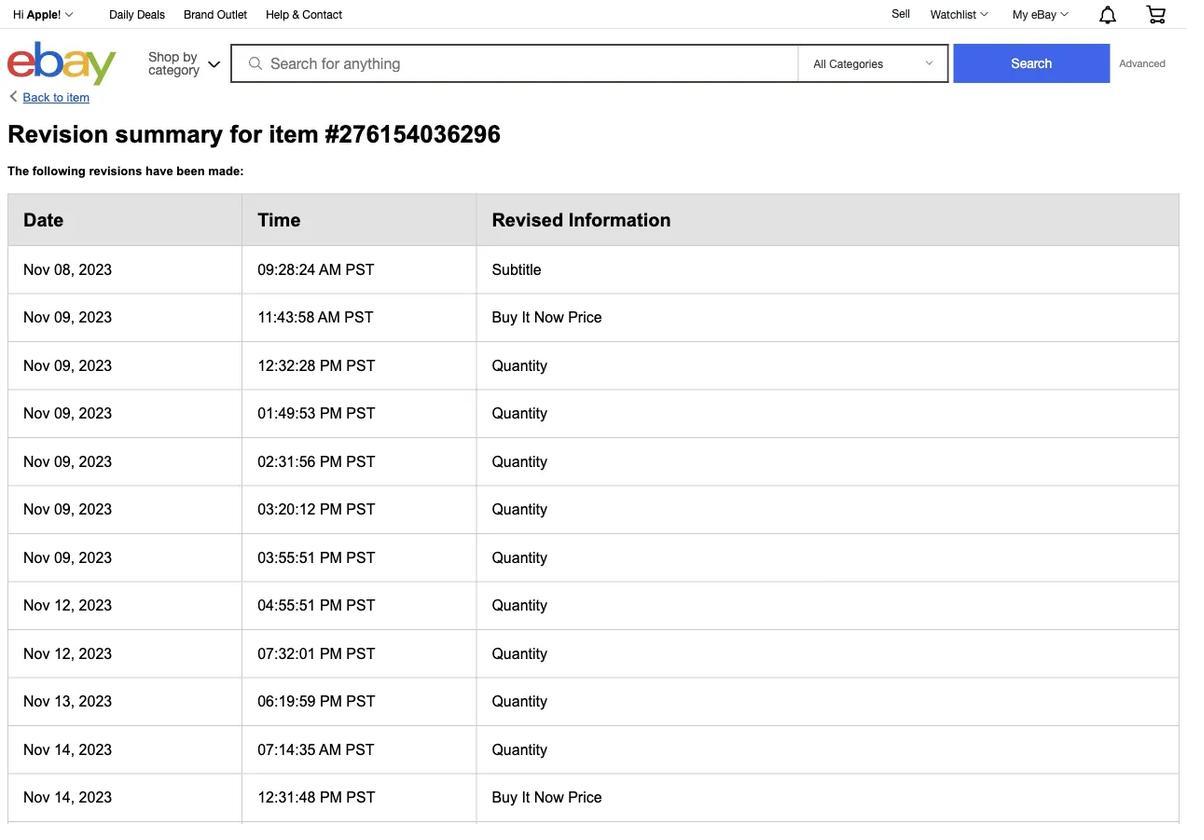 Task type: locate. For each thing, give the bounding box(es) containing it.
nov 09, 2023 for 11:43:58 am pst
[[23, 309, 112, 326]]

14,
[[54, 741, 75, 758], [54, 789, 75, 806]]

nov 12, 2023
[[23, 597, 112, 614], [23, 645, 112, 662]]

5 quantity from the top
[[492, 549, 547, 566]]

2 vertical spatial am
[[319, 741, 341, 758]]

nov for 03:20:12 pm pst
[[23, 501, 50, 518]]

outlet
[[217, 8, 247, 21]]

deals
[[137, 8, 165, 21]]

6 pm from the top
[[320, 597, 342, 614]]

1 buy it now price from the top
[[492, 309, 602, 326]]

revised information
[[492, 209, 671, 230]]

6 2023 from the top
[[79, 501, 112, 518]]

back to item
[[23, 90, 90, 104]]

3 quantity from the top
[[492, 453, 547, 470]]

1 nov 12, 2023 from the top
[[23, 597, 112, 614]]

pm right 12:31:48
[[320, 789, 342, 806]]

5 pm from the top
[[320, 549, 342, 566]]

12:32:28 pm pst
[[258, 357, 375, 374]]

daily
[[109, 8, 134, 21]]

0 vertical spatial am
[[319, 261, 341, 278]]

4 nov 09, 2023 from the top
[[23, 453, 112, 470]]

4 2023 from the top
[[79, 405, 112, 422]]

2023 for 01:49:53 pm pst
[[79, 405, 112, 422]]

1 vertical spatial price
[[568, 789, 602, 806]]

nov 09, 2023 for 01:49:53 pm pst
[[23, 405, 112, 422]]

1 horizontal spatial item
[[269, 121, 319, 148]]

09, for 02:31:56 pm pst
[[54, 453, 75, 470]]

pm for 12:32:28
[[320, 357, 342, 374]]

1 quantity from the top
[[492, 357, 547, 374]]

3 nov 09, 2023 from the top
[[23, 405, 112, 422]]

2023 for 03:55:51 pm pst
[[79, 549, 112, 566]]

summary
[[115, 121, 223, 148]]

1 it from the top
[[522, 309, 530, 326]]

am
[[319, 261, 341, 278], [318, 309, 340, 326], [319, 741, 341, 758]]

pm for 02:31:56
[[320, 453, 342, 470]]

nov for 09:28:24 am pst
[[23, 261, 50, 278]]

7 nov from the top
[[23, 549, 50, 566]]

2 12, from the top
[[54, 645, 75, 662]]

am right 07:14:35 on the left bottom of page
[[319, 741, 341, 758]]

0 vertical spatial 12,
[[54, 597, 75, 614]]

1 vertical spatial buy it now price
[[492, 789, 602, 806]]

0 vertical spatial item
[[67, 90, 90, 104]]

1 now from the top
[[534, 309, 564, 326]]

0 vertical spatial now
[[534, 309, 564, 326]]

pst for 03:55:51 pm pst
[[346, 549, 375, 566]]

0 vertical spatial buy it now price
[[492, 309, 602, 326]]

1 nov 14, 2023 from the top
[[23, 741, 112, 758]]

pst down 07:14:35 am pst
[[346, 789, 375, 806]]

pst for 11:43:58 am pst
[[344, 309, 373, 326]]

2 14, from the top
[[54, 789, 75, 806]]

2023 for 07:14:35 am pst
[[79, 741, 112, 758]]

nov for 12:31:48 pm pst
[[23, 789, 50, 806]]

10 nov from the top
[[23, 693, 50, 710]]

None submit
[[954, 44, 1110, 83]]

1 2023 from the top
[[79, 261, 112, 278]]

09,
[[54, 309, 75, 326], [54, 357, 75, 374], [54, 405, 75, 422], [54, 453, 75, 470], [54, 501, 75, 518], [54, 549, 75, 566]]

01:49:53 pm pst
[[258, 405, 375, 422]]

item right for
[[269, 121, 319, 148]]

buy it now price for 11:43:58 am pst
[[492, 309, 602, 326]]

1 price from the top
[[568, 309, 602, 326]]

am for 09:28:24
[[319, 261, 341, 278]]

pst up 06:19:59 pm pst
[[346, 645, 375, 662]]

7 pm from the top
[[320, 645, 342, 662]]

buy it now price
[[492, 309, 602, 326], [492, 789, 602, 806]]

6 09, from the top
[[54, 549, 75, 566]]

2 buy from the top
[[492, 789, 518, 806]]

now for 12:31:48 pm pst
[[534, 789, 564, 806]]

nov 09, 2023 for 03:20:12 pm pst
[[23, 501, 112, 518]]

contact
[[302, 8, 342, 21]]

pm for 07:32:01
[[320, 645, 342, 662]]

ebay
[[1031, 7, 1057, 21]]

0 vertical spatial nov 14, 2023
[[23, 741, 112, 758]]

09:28:24 am pst
[[258, 261, 375, 278]]

7 quantity from the top
[[492, 645, 547, 662]]

5 nov 09, 2023 from the top
[[23, 501, 112, 518]]

07:14:35
[[258, 741, 316, 758]]

2 price from the top
[[568, 789, 602, 806]]

9 nov from the top
[[23, 645, 50, 662]]

9 2023 from the top
[[79, 645, 112, 662]]

1 buy from the top
[[492, 309, 518, 326]]

1 vertical spatial am
[[318, 309, 340, 326]]

4 09, from the top
[[54, 453, 75, 470]]

your shopping cart image
[[1145, 5, 1167, 24]]

2023
[[79, 261, 112, 278], [79, 309, 112, 326], [79, 357, 112, 374], [79, 405, 112, 422], [79, 453, 112, 470], [79, 501, 112, 518], [79, 549, 112, 566], [79, 597, 112, 614], [79, 645, 112, 662], [79, 693, 112, 710], [79, 741, 112, 758], [79, 789, 112, 806]]

5 nov from the top
[[23, 453, 50, 470]]

2 nov 14, 2023 from the top
[[23, 789, 112, 806]]

pst down 07:32:01 pm pst
[[346, 693, 375, 710]]

07:14:35 am pst
[[258, 741, 375, 758]]

pm right 01:49:53
[[320, 405, 342, 422]]

1 nov from the top
[[23, 261, 50, 278]]

buy
[[492, 309, 518, 326], [492, 789, 518, 806]]

pst up 01:49:53 pm pst
[[346, 357, 375, 374]]

quantity for 04:55:51 pm pst
[[492, 597, 547, 614]]

revisions
[[89, 164, 142, 178]]

Search for anything text field
[[233, 46, 794, 81]]

2 it from the top
[[522, 789, 530, 806]]

06:19:59
[[258, 693, 316, 710]]

6 quantity from the top
[[492, 597, 547, 614]]

apple
[[27, 8, 58, 21]]

1 vertical spatial it
[[522, 789, 530, 806]]

1 vertical spatial now
[[534, 789, 564, 806]]

pm
[[320, 357, 342, 374], [320, 405, 342, 422], [320, 453, 342, 470], [320, 501, 342, 518], [320, 549, 342, 566], [320, 597, 342, 614], [320, 645, 342, 662], [320, 693, 342, 710], [320, 789, 342, 806]]

date
[[23, 209, 64, 230]]

pm right 04:55:51
[[320, 597, 342, 614]]

1 nov 09, 2023 from the top
[[23, 309, 112, 326]]

pm for 01:49:53
[[320, 405, 342, 422]]

02:31:56
[[258, 453, 316, 470]]

shop by category
[[148, 48, 199, 77]]

nov
[[23, 261, 50, 278], [23, 309, 50, 326], [23, 357, 50, 374], [23, 405, 50, 422], [23, 453, 50, 470], [23, 501, 50, 518], [23, 549, 50, 566], [23, 597, 50, 614], [23, 645, 50, 662], [23, 693, 50, 710], [23, 741, 50, 758], [23, 789, 50, 806]]

0 vertical spatial 14,
[[54, 741, 75, 758]]

03:20:12 pm pst
[[258, 501, 375, 518]]

9 quantity from the top
[[492, 741, 547, 758]]

time
[[258, 209, 301, 230]]

2 nov 09, 2023 from the top
[[23, 357, 112, 374]]

11 2023 from the top
[[79, 741, 112, 758]]

12 nov from the top
[[23, 789, 50, 806]]

help & contact
[[266, 8, 342, 21]]

it for 12:31:48 pm pst
[[522, 789, 530, 806]]

2023 for 12:32:28 pm pst
[[79, 357, 112, 374]]

pm right 02:31:56
[[320, 453, 342, 470]]

pst for 06:19:59 pm pst
[[346, 693, 375, 710]]

revision
[[7, 121, 109, 148]]

03:55:51
[[258, 549, 316, 566]]

pst up 11:43:58 am pst
[[346, 261, 375, 278]]

1 vertical spatial item
[[269, 121, 319, 148]]

nov for 01:49:53 pm pst
[[23, 405, 50, 422]]

2 2023 from the top
[[79, 309, 112, 326]]

pm right the 03:55:51
[[320, 549, 342, 566]]

1 vertical spatial 12,
[[54, 645, 75, 662]]

8 pm from the top
[[320, 693, 342, 710]]

2 now from the top
[[534, 789, 564, 806]]

daily deals link
[[109, 5, 165, 26]]

price
[[568, 309, 602, 326], [568, 789, 602, 806]]

for
[[230, 121, 262, 148]]

0 vertical spatial buy
[[492, 309, 518, 326]]

pst up 04:55:51 pm pst
[[346, 549, 375, 566]]

pst for 07:14:35 am pst
[[346, 741, 375, 758]]

8 2023 from the top
[[79, 597, 112, 614]]

3 nov from the top
[[23, 357, 50, 374]]

pst down "12:32:28 pm pst"
[[346, 405, 375, 422]]

7 2023 from the top
[[79, 549, 112, 566]]

09, for 03:20:12 pm pst
[[54, 501, 75, 518]]

pst up "03:20:12 pm pst" on the left of the page
[[346, 453, 375, 470]]

0 horizontal spatial item
[[67, 90, 90, 104]]

4 quantity from the top
[[492, 501, 547, 518]]

1 09, from the top
[[54, 309, 75, 326]]

pm right 12:32:28
[[320, 357, 342, 374]]

nov 09, 2023
[[23, 309, 112, 326], [23, 357, 112, 374], [23, 405, 112, 422], [23, 453, 112, 470], [23, 501, 112, 518], [23, 549, 112, 566]]

8 nov from the top
[[23, 597, 50, 614]]

5 09, from the top
[[54, 501, 75, 518]]

10 2023 from the top
[[79, 693, 112, 710]]

1 pm from the top
[[320, 357, 342, 374]]

2 buy it now price from the top
[[492, 789, 602, 806]]

0 vertical spatial price
[[568, 309, 602, 326]]

am right 11:43:58 at left
[[318, 309, 340, 326]]

08,
[[54, 261, 75, 278]]

nov 14, 2023
[[23, 741, 112, 758], [23, 789, 112, 806]]

14, for 07:14:35 am pst
[[54, 741, 75, 758]]

account navigation
[[3, 0, 1180, 29]]

3 pm from the top
[[320, 453, 342, 470]]

my ebay link
[[1003, 3, 1077, 25]]

quantity for 03:20:12 pm pst
[[492, 501, 547, 518]]

now
[[534, 309, 564, 326], [534, 789, 564, 806]]

price for 11:43:58 am pst
[[568, 309, 602, 326]]

5 2023 from the top
[[79, 453, 112, 470]]

pm right '06:19:59' in the left of the page
[[320, 693, 342, 710]]

#276154036296
[[325, 121, 501, 148]]

nov for 07:32:01 pm pst
[[23, 645, 50, 662]]

help
[[266, 8, 289, 21]]

6 nov 09, 2023 from the top
[[23, 549, 112, 566]]

nov for 11:43:58 am pst
[[23, 309, 50, 326]]

12,
[[54, 597, 75, 614], [54, 645, 75, 662]]

nov for 12:32:28 pm pst
[[23, 357, 50, 374]]

quantity for 07:32:01 pm pst
[[492, 645, 547, 662]]

am for 07:14:35
[[319, 741, 341, 758]]

12 2023 from the top
[[79, 789, 112, 806]]

subtitle
[[492, 261, 542, 278]]

2 nov 12, 2023 from the top
[[23, 645, 112, 662]]

12:31:48
[[258, 789, 316, 806]]

nov for 07:14:35 am pst
[[23, 741, 50, 758]]

1 vertical spatial 14,
[[54, 789, 75, 806]]

03:55:51 pm pst
[[258, 549, 375, 566]]

4 nov from the top
[[23, 405, 50, 422]]

buy for 11:43:58 am pst
[[492, 309, 518, 326]]

pst for 07:32:01 pm pst
[[346, 645, 375, 662]]

1 vertical spatial nov 14, 2023
[[23, 789, 112, 806]]

2 nov from the top
[[23, 309, 50, 326]]

nov 09, 2023 for 02:31:56 pm pst
[[23, 453, 112, 470]]

by
[[183, 48, 197, 64]]

07:32:01
[[258, 645, 316, 662]]

2 09, from the top
[[54, 357, 75, 374]]

back
[[23, 90, 50, 104]]

none submit inside shop by category banner
[[954, 44, 1110, 83]]

2 quantity from the top
[[492, 405, 547, 422]]

watchlist
[[931, 7, 976, 21]]

12, for 07:32:01 pm pst
[[54, 645, 75, 662]]

it
[[522, 309, 530, 326], [522, 789, 530, 806]]

8 quantity from the top
[[492, 693, 547, 710]]

pst
[[346, 261, 375, 278], [344, 309, 373, 326], [346, 357, 375, 374], [346, 405, 375, 422], [346, 453, 375, 470], [346, 501, 375, 518], [346, 549, 375, 566], [346, 597, 375, 614], [346, 645, 375, 662], [346, 693, 375, 710], [346, 741, 375, 758], [346, 789, 375, 806]]

pm right 03:20:12
[[320, 501, 342, 518]]

pm right 07:32:01
[[320, 645, 342, 662]]

quantity
[[492, 357, 547, 374], [492, 405, 547, 422], [492, 453, 547, 470], [492, 501, 547, 518], [492, 549, 547, 566], [492, 597, 547, 614], [492, 645, 547, 662], [492, 693, 547, 710], [492, 741, 547, 758]]

shop by category banner
[[3, 0, 1180, 90]]

9 pm from the top
[[320, 789, 342, 806]]

pst down 06:19:59 pm pst
[[346, 741, 375, 758]]

item
[[67, 90, 90, 104], [269, 121, 319, 148]]

0 vertical spatial nov 12, 2023
[[23, 597, 112, 614]]

2 pm from the top
[[320, 405, 342, 422]]

the following revisions have been made:
[[7, 164, 244, 178]]

2023 for 02:31:56 pm pst
[[79, 453, 112, 470]]

1 vertical spatial nov 12, 2023
[[23, 645, 112, 662]]

am right 09:28:24
[[319, 261, 341, 278]]

2023 for 11:43:58 am pst
[[79, 309, 112, 326]]

6 nov from the top
[[23, 501, 50, 518]]

quantity for 01:49:53 pm pst
[[492, 405, 547, 422]]

nov for 02:31:56 pm pst
[[23, 453, 50, 470]]

1 vertical spatial buy
[[492, 789, 518, 806]]

help & contact link
[[266, 5, 342, 26]]

pst down 03:55:51 pm pst
[[346, 597, 375, 614]]

watchlist link
[[920, 3, 997, 25]]

nov 12, 2023 for 07:32:01 pm pst
[[23, 645, 112, 662]]

3 09, from the top
[[54, 405, 75, 422]]

0 vertical spatial it
[[522, 309, 530, 326]]

1 14, from the top
[[54, 741, 75, 758]]

nov 13, 2023
[[23, 693, 112, 710]]

advanced link
[[1110, 45, 1175, 82]]

1 12, from the top
[[54, 597, 75, 614]]

pst up "12:32:28 pm pst"
[[344, 309, 373, 326]]

item right to
[[67, 90, 90, 104]]

4 pm from the top
[[320, 501, 342, 518]]

3 2023 from the top
[[79, 357, 112, 374]]

11 nov from the top
[[23, 741, 50, 758]]

nov for 06:19:59 pm pst
[[23, 693, 50, 710]]

2023 for 09:28:24 am pst
[[79, 261, 112, 278]]

shop
[[148, 48, 179, 64]]

pst down 02:31:56 pm pst
[[346, 501, 375, 518]]



Task type: vqa. For each thing, say whether or not it's contained in the screenshot.


Task type: describe. For each thing, give the bounding box(es) containing it.
nov 14, 2023 for 07:14:35 am pst
[[23, 741, 112, 758]]

brand outlet link
[[184, 5, 247, 26]]

quantity for 02:31:56 pm pst
[[492, 453, 547, 470]]

revision summary for item #276154036296
[[7, 121, 501, 148]]

the
[[7, 164, 29, 178]]

nov 09, 2023 for 03:55:51 pm pst
[[23, 549, 112, 566]]

am for 11:43:58
[[318, 309, 340, 326]]

09, for 03:55:51 pm pst
[[54, 549, 75, 566]]

02:31:56 pm pst
[[258, 453, 375, 470]]

pst for 12:31:48 pm pst
[[346, 789, 375, 806]]

quantity for 06:19:59 pm pst
[[492, 693, 547, 710]]

chevron left image
[[7, 90, 20, 104]]

06:19:59 pm pst
[[258, 693, 375, 710]]

pm for 04:55:51
[[320, 597, 342, 614]]

2023 for 07:32:01 pm pst
[[79, 645, 112, 662]]

pm for 12:31:48
[[320, 789, 342, 806]]

quantity for 03:55:51 pm pst
[[492, 549, 547, 566]]

2023 for 03:20:12 pm pst
[[79, 501, 112, 518]]

09:28:24
[[258, 261, 316, 278]]

pst for 01:49:53 pm pst
[[346, 405, 375, 422]]

nov 08, 2023
[[23, 261, 112, 278]]

brand
[[184, 8, 214, 21]]

nov for 03:55:51 pm pst
[[23, 549, 50, 566]]

12:32:28
[[258, 357, 316, 374]]

07:32:01 pm pst
[[258, 645, 375, 662]]

pm for 06:19:59
[[320, 693, 342, 710]]

pst for 09:28:24 am pst
[[346, 261, 375, 278]]

2023 for 06:19:59 pm pst
[[79, 693, 112, 710]]

quantity for 12:32:28 pm pst
[[492, 357, 547, 374]]

category
[[148, 62, 199, 77]]

brand outlet
[[184, 8, 247, 21]]

nov 14, 2023 for 12:31:48 pm pst
[[23, 789, 112, 806]]

01:49:53
[[258, 405, 316, 422]]

14, for 12:31:48 pm pst
[[54, 789, 75, 806]]

it for 11:43:58 am pst
[[522, 309, 530, 326]]

04:55:51 pm pst
[[258, 597, 375, 614]]

11:43:58
[[258, 309, 315, 326]]

03:20:12
[[258, 501, 316, 518]]

buy it now price for 12:31:48 pm pst
[[492, 789, 602, 806]]

my ebay
[[1013, 7, 1057, 21]]

daily deals
[[109, 8, 165, 21]]

pm for 03:20:12
[[320, 501, 342, 518]]

price for 12:31:48 pm pst
[[568, 789, 602, 806]]

13,
[[54, 693, 75, 710]]

12:31:48 pm pst
[[258, 789, 375, 806]]

09, for 12:32:28 pm pst
[[54, 357, 75, 374]]

have
[[146, 164, 173, 178]]

buy for 12:31:48 pm pst
[[492, 789, 518, 806]]

been
[[177, 164, 205, 178]]

pst for 04:55:51 pm pst
[[346, 597, 375, 614]]

pst for 12:32:28 pm pst
[[346, 357, 375, 374]]

nov 09, 2023 for 12:32:28 pm pst
[[23, 357, 112, 374]]

&
[[292, 8, 299, 21]]

pm for 03:55:51
[[320, 549, 342, 566]]

2023 for 04:55:51 pm pst
[[79, 597, 112, 614]]

revised
[[492, 209, 563, 230]]

11:43:58 am pst
[[258, 309, 373, 326]]

hi apple !
[[13, 8, 61, 21]]

sell link
[[884, 7, 919, 20]]

shop by category button
[[140, 41, 224, 82]]

pst for 02:31:56 pm pst
[[346, 453, 375, 470]]

sell
[[892, 7, 910, 20]]

made:
[[208, 164, 244, 178]]

nov for 04:55:51 pm pst
[[23, 597, 50, 614]]

following
[[32, 164, 86, 178]]

my
[[1013, 7, 1028, 21]]

09, for 11:43:58 am pst
[[54, 309, 75, 326]]

hi
[[13, 8, 24, 21]]

pst for 03:20:12 pm pst
[[346, 501, 375, 518]]

nov 12, 2023 for 04:55:51 pm pst
[[23, 597, 112, 614]]

!
[[58, 8, 61, 21]]

04:55:51
[[258, 597, 316, 614]]

12, for 04:55:51 pm pst
[[54, 597, 75, 614]]

09, for 01:49:53 pm pst
[[54, 405, 75, 422]]

advanced
[[1120, 57, 1166, 69]]

information
[[569, 209, 671, 230]]

quantity for 07:14:35 am pst
[[492, 741, 547, 758]]

2023 for 12:31:48 pm pst
[[79, 789, 112, 806]]

to
[[53, 90, 63, 104]]

now for 11:43:58 am pst
[[534, 309, 564, 326]]

back to item link
[[23, 90, 90, 104]]



